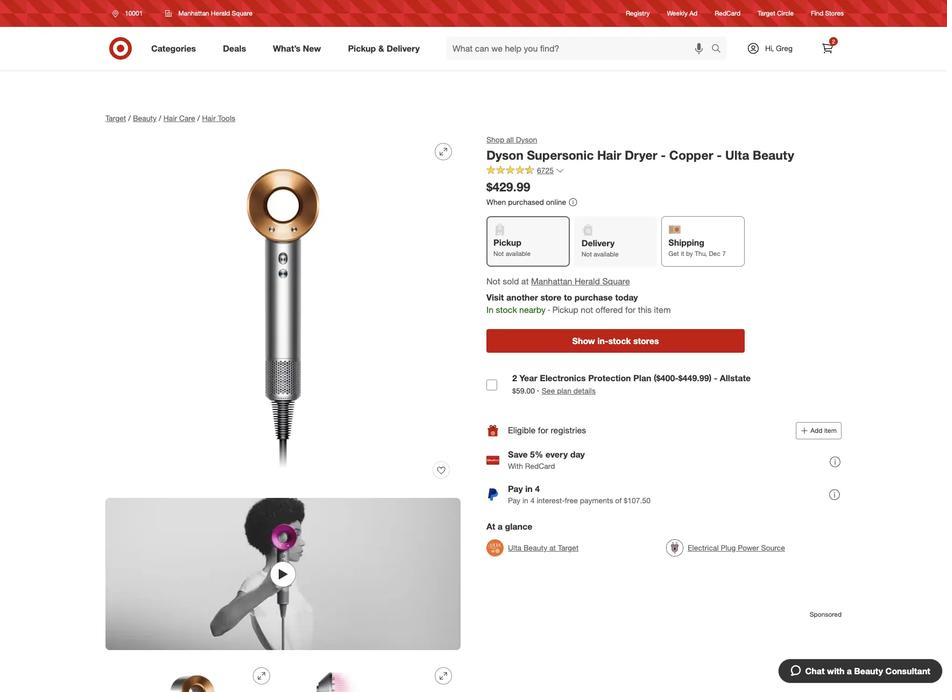 Task type: locate. For each thing, give the bounding box(es) containing it.
pickup not available
[[493, 238, 531, 258]]

1 horizontal spatial available
[[594, 250, 619, 259]]

0 vertical spatial pay
[[508, 484, 523, 495]]

1 vertical spatial item
[[824, 427, 837, 435]]

in left interest-
[[523, 496, 528, 506]]

hair left dryer
[[597, 147, 621, 162]]

available up the sold
[[506, 250, 531, 258]]

ulta inside shop all dyson dyson supersonic hair dryer - copper - ulta beauty
[[725, 147, 749, 162]]

registry
[[626, 9, 650, 17]]

1 vertical spatial delivery
[[582, 238, 615, 249]]

$59.00
[[512, 386, 535, 395]]

0 horizontal spatial item
[[654, 305, 671, 315]]

not for delivery
[[582, 250, 592, 259]]

0 vertical spatial square
[[232, 9, 253, 17]]

target left the circle
[[758, 9, 775, 17]]

available up manhattan herald square button
[[594, 250, 619, 259]]

target down free
[[558, 543, 579, 553]]

greg
[[776, 44, 793, 53]]

4 left interest-
[[530, 496, 535, 506]]

0 horizontal spatial pickup
[[348, 43, 376, 54]]

0 vertical spatial ulta
[[725, 147, 749, 162]]

available inside pickup not available
[[506, 250, 531, 258]]

a
[[498, 521, 503, 532], [847, 666, 852, 677]]

1 vertical spatial at
[[549, 543, 556, 553]]

shipping
[[669, 238, 704, 248]]

0 horizontal spatial stock
[[496, 305, 517, 315]]

0 vertical spatial a
[[498, 521, 503, 532]]

offered
[[596, 305, 623, 315]]

redcard right ad
[[715, 9, 740, 17]]

stores
[[825, 9, 844, 17]]

- right dryer
[[661, 147, 666, 162]]

1 vertical spatial pay
[[508, 496, 520, 506]]

0 vertical spatial stock
[[496, 305, 517, 315]]

2 left year
[[512, 373, 517, 384]]

0 vertical spatial 2
[[832, 38, 835, 45]]

target / beauty / hair care / hair tools
[[105, 114, 235, 123]]

1 horizontal spatial item
[[824, 427, 837, 435]]

1 vertical spatial ulta
[[508, 543, 522, 553]]

manhattan herald square button
[[531, 275, 630, 288]]

1 horizontal spatial herald
[[575, 276, 600, 287]]

2 vertical spatial pickup
[[552, 305, 578, 315]]

see
[[542, 386, 555, 395]]

· down store
[[548, 305, 550, 315]]

1 vertical spatial redcard
[[525, 462, 555, 471]]

1 horizontal spatial a
[[847, 666, 852, 677]]

0 vertical spatial at
[[521, 276, 529, 287]]

what's
[[273, 43, 300, 54]]

None checkbox
[[486, 380, 497, 391]]

pickup down to
[[552, 305, 578, 315]]

0 vertical spatial item
[[654, 305, 671, 315]]

manhattan inside dropdown button
[[178, 9, 209, 17]]

/ right care
[[197, 114, 200, 123]]

at down interest-
[[549, 543, 556, 553]]

not
[[581, 305, 593, 315]]

not inside delivery not available
[[582, 250, 592, 259]]

not up visit on the top right of page
[[486, 276, 500, 287]]

power
[[738, 543, 759, 553]]

weekly ad
[[667, 9, 697, 17]]

0 horizontal spatial a
[[498, 521, 503, 532]]

0 vertical spatial delivery
[[387, 43, 420, 54]]

pay
[[508, 484, 523, 495], [508, 496, 520, 506]]

square up deals link
[[232, 9, 253, 17]]

2 inside 2 year electronics protection plan ($400-$449.99) - allstate $59.00 · see plan details
[[512, 373, 517, 384]]

online
[[546, 197, 566, 206]]

source
[[761, 543, 785, 553]]

-
[[661, 147, 666, 162], [717, 147, 722, 162], [714, 373, 717, 384]]

0 horizontal spatial hair
[[163, 114, 177, 123]]

care
[[179, 114, 195, 123]]

2 horizontal spatial hair
[[597, 147, 621, 162]]

2 horizontal spatial /
[[197, 114, 200, 123]]

1 horizontal spatial pickup
[[493, 238, 521, 248]]

day
[[570, 450, 585, 460]]

pickup inside 'link'
[[348, 43, 376, 54]]

not inside pickup not available
[[493, 250, 504, 258]]

redcard
[[715, 9, 740, 17], [525, 462, 555, 471]]

0 horizontal spatial ·
[[537, 385, 539, 396]]

hair left tools
[[202, 114, 216, 123]]

1 vertical spatial ·
[[537, 385, 539, 396]]

electronics
[[540, 373, 586, 384]]

0 horizontal spatial target
[[105, 114, 126, 123]]

hair
[[163, 114, 177, 123], [202, 114, 216, 123], [597, 147, 621, 162]]

it
[[681, 250, 684, 258]]

/ right the beauty link
[[159, 114, 161, 123]]

copper
[[669, 147, 713, 162]]

0 horizontal spatial delivery
[[387, 43, 420, 54]]

1 vertical spatial a
[[847, 666, 852, 677]]

1 horizontal spatial 4
[[535, 484, 540, 495]]

($400-
[[654, 373, 678, 384]]

item right the add
[[824, 427, 837, 435]]

for down today
[[625, 305, 636, 315]]

/
[[128, 114, 131, 123], [159, 114, 161, 123], [197, 114, 200, 123]]

delivery right &
[[387, 43, 420, 54]]

2 horizontal spatial pickup
[[552, 305, 578, 315]]

year
[[519, 373, 537, 384]]

find stores
[[811, 9, 844, 17]]

2 / from the left
[[159, 114, 161, 123]]

1 pay from the top
[[508, 484, 523, 495]]

for right eligible
[[538, 425, 548, 436]]

available inside delivery not available
[[594, 250, 619, 259]]

not up the sold
[[493, 250, 504, 258]]

1 horizontal spatial ·
[[548, 305, 550, 315]]

1 horizontal spatial stock
[[608, 336, 631, 347]]

item right this on the top right
[[654, 305, 671, 315]]

0 horizontal spatial redcard
[[525, 462, 555, 471]]

manhattan up store
[[531, 276, 572, 287]]

5%
[[530, 450, 543, 460]]

at right the sold
[[521, 276, 529, 287]]

0 horizontal spatial square
[[232, 9, 253, 17]]

·
[[548, 305, 550, 315], [537, 385, 539, 396]]

1 vertical spatial for
[[538, 425, 548, 436]]

delivery up manhattan herald square button
[[582, 238, 615, 249]]

manhattan up categories link
[[178, 9, 209, 17]]

with
[[827, 666, 845, 677]]

1 vertical spatial target
[[105, 114, 126, 123]]

hair left care
[[163, 114, 177, 123]]

stock right in
[[496, 305, 517, 315]]

weekly ad link
[[667, 9, 697, 18]]

1 vertical spatial pickup
[[493, 238, 521, 248]]

1 horizontal spatial at
[[549, 543, 556, 553]]

2 down stores
[[832, 38, 835, 45]]

0 horizontal spatial /
[[128, 114, 131, 123]]

show in-stock stores
[[572, 336, 659, 347]]

0 vertical spatial ·
[[548, 305, 550, 315]]

available for pickup
[[506, 250, 531, 258]]

pay in 4 pay in 4 interest-free payments of $107.50
[[508, 484, 651, 506]]

ulta right "copper"
[[725, 147, 749, 162]]

square up today
[[602, 276, 630, 287]]

registry link
[[626, 9, 650, 18]]

0 vertical spatial manhattan
[[178, 9, 209, 17]]

categories
[[151, 43, 196, 54]]

stock inside visit another store to purchase today in stock nearby · pickup not offered for this item
[[496, 305, 517, 315]]

pickup for &
[[348, 43, 376, 54]]

square
[[232, 9, 253, 17], [602, 276, 630, 287]]

at for beauty
[[549, 543, 556, 553]]

dyson right all
[[516, 135, 537, 144]]

glance
[[505, 521, 532, 532]]

/ right target link
[[128, 114, 131, 123]]

1 horizontal spatial redcard
[[715, 9, 740, 17]]

0 vertical spatial for
[[625, 305, 636, 315]]

manhattan herald square button
[[158, 4, 260, 23]]

pickup inside pickup not available
[[493, 238, 521, 248]]

dyson
[[516, 135, 537, 144], [486, 147, 523, 162]]

a right with
[[847, 666, 852, 677]]

show in-stock stores button
[[486, 329, 745, 353]]

1 vertical spatial 4
[[530, 496, 535, 506]]

0 vertical spatial target
[[758, 9, 775, 17]]

0 vertical spatial herald
[[211, 9, 230, 17]]

1 horizontal spatial 2
[[832, 38, 835, 45]]

not
[[493, 250, 504, 258], [582, 250, 592, 259], [486, 276, 500, 287]]

delivery inside 'link'
[[387, 43, 420, 54]]

show
[[572, 336, 595, 347]]

redcard down 5%
[[525, 462, 555, 471]]

hi,
[[765, 44, 774, 53]]

target left the beauty link
[[105, 114, 126, 123]]

stock left stores
[[608, 336, 631, 347]]

pay down "with"
[[508, 484, 523, 495]]

· inside 2 year electronics protection plan ($400-$449.99) - allstate $59.00 · see plan details
[[537, 385, 539, 396]]

1 horizontal spatial for
[[625, 305, 636, 315]]

ulta down glance
[[508, 543, 522, 553]]

1 vertical spatial manhattan
[[531, 276, 572, 287]]

0 horizontal spatial manhattan
[[178, 9, 209, 17]]

in down the save 5% every day with redcard
[[525, 484, 533, 495]]

find
[[811, 9, 823, 17]]

1 horizontal spatial target
[[558, 543, 579, 553]]

0 horizontal spatial herald
[[211, 9, 230, 17]]

1 horizontal spatial /
[[159, 114, 161, 123]]

4
[[535, 484, 540, 495], [530, 496, 535, 506]]

dryer
[[625, 147, 657, 162]]

of
[[615, 496, 622, 506]]

pickup up the sold
[[493, 238, 521, 248]]

not up manhattan herald square button
[[582, 250, 592, 259]]

What can we help you find? suggestions appear below search field
[[446, 37, 714, 60]]

0 horizontal spatial 2
[[512, 373, 517, 384]]

herald up deals
[[211, 9, 230, 17]]

1 vertical spatial stock
[[608, 336, 631, 347]]

hi, greg
[[765, 44, 793, 53]]

target link
[[105, 114, 126, 123]]

at inside button
[[549, 543, 556, 553]]

0 vertical spatial pickup
[[348, 43, 376, 54]]

delivery inside delivery not available
[[582, 238, 615, 249]]

herald
[[211, 9, 230, 17], [575, 276, 600, 287]]

4 up interest-
[[535, 484, 540, 495]]

2 horizontal spatial target
[[758, 9, 775, 17]]

a right at
[[498, 521, 503, 532]]

when purchased online
[[486, 197, 566, 206]]

pay up glance
[[508, 496, 520, 506]]

&
[[378, 43, 384, 54]]

0 vertical spatial redcard
[[715, 9, 740, 17]]

1 vertical spatial 2
[[512, 373, 517, 384]]

1 / from the left
[[128, 114, 131, 123]]

add item
[[811, 427, 837, 435]]

1 vertical spatial square
[[602, 276, 630, 287]]

in
[[525, 484, 533, 495], [523, 496, 528, 506]]

1 horizontal spatial ulta
[[725, 147, 749, 162]]

stock inside show in-stock stores button
[[608, 336, 631, 347]]

for
[[625, 305, 636, 315], [538, 425, 548, 436]]

hair inside shop all dyson dyson supersonic hair dryer - copper - ulta beauty
[[597, 147, 621, 162]]

tools
[[218, 114, 235, 123]]

pickup left &
[[348, 43, 376, 54]]

0 horizontal spatial ulta
[[508, 543, 522, 553]]

pickup inside visit another store to purchase today in stock nearby · pickup not offered for this item
[[552, 305, 578, 315]]

target inside button
[[558, 543, 579, 553]]

dyson supersonic hair dryer - copper - ulta beauty, 3 of 9 image
[[105, 659, 279, 693]]

beauty link
[[133, 114, 157, 123]]

today
[[615, 292, 638, 303]]

- left allstate
[[714, 373, 717, 384]]

1 horizontal spatial delivery
[[582, 238, 615, 249]]

add
[[811, 427, 822, 435]]

electrical
[[688, 543, 719, 553]]

see plan details button
[[542, 386, 596, 397]]

2 vertical spatial target
[[558, 543, 579, 553]]

beauty inside shop all dyson dyson supersonic hair dryer - copper - ulta beauty
[[753, 147, 794, 162]]

dyson supersonic hair dryer - copper - ulta beauty, 4 of 9 image
[[287, 659, 461, 693]]

dyson down all
[[486, 147, 523, 162]]

ulta beauty at target
[[508, 543, 579, 553]]

0 horizontal spatial at
[[521, 276, 529, 287]]

0 horizontal spatial available
[[506, 250, 531, 258]]

herald up purchase
[[575, 276, 600, 287]]

- inside 2 year electronics protection plan ($400-$449.99) - allstate $59.00 · see plan details
[[714, 373, 717, 384]]

manhattan
[[178, 9, 209, 17], [531, 276, 572, 287]]

· left see
[[537, 385, 539, 396]]



Task type: vqa. For each thing, say whether or not it's contained in the screenshot.
Kid corresponding to Hero
no



Task type: describe. For each thing, give the bounding box(es) containing it.
circle
[[777, 9, 794, 17]]

pickup & delivery
[[348, 43, 420, 54]]

2 pay from the top
[[508, 496, 520, 506]]

free
[[565, 496, 578, 506]]

7
[[722, 250, 726, 258]]

redcard link
[[715, 9, 740, 18]]

item inside visit another store to purchase today in stock nearby · pickup not offered for this item
[[654, 305, 671, 315]]

target circle
[[758, 9, 794, 17]]

not for pickup
[[493, 250, 504, 258]]

shop
[[486, 135, 504, 144]]

get
[[669, 250, 679, 258]]

dec
[[709, 250, 721, 258]]

purchased
[[508, 197, 544, 206]]

eligible for registries
[[508, 425, 586, 436]]

target for target / beauty / hair care / hair tools
[[105, 114, 126, 123]]

1 vertical spatial herald
[[575, 276, 600, 287]]

save
[[508, 450, 528, 460]]

when
[[486, 197, 506, 206]]

- right "copper"
[[717, 147, 722, 162]]

available for delivery
[[594, 250, 619, 259]]

eligible
[[508, 425, 536, 436]]

0 vertical spatial dyson
[[516, 135, 537, 144]]

electrical plug power source button
[[666, 536, 785, 560]]

herald inside dropdown button
[[211, 9, 230, 17]]

2 for 2 year electronics protection plan ($400-$449.99) - allstate $59.00 · see plan details
[[512, 373, 517, 384]]

pickup & delivery link
[[339, 37, 433, 60]]

$107.50
[[624, 496, 651, 506]]

delivery not available
[[582, 238, 619, 259]]

plan
[[633, 373, 651, 384]]

to
[[564, 292, 572, 303]]

sold
[[503, 276, 519, 287]]

0 horizontal spatial for
[[538, 425, 548, 436]]

visit
[[486, 292, 504, 303]]

1 vertical spatial dyson
[[486, 147, 523, 162]]

plan
[[557, 386, 571, 395]]

consultant
[[886, 666, 930, 677]]

1 horizontal spatial manhattan
[[531, 276, 572, 287]]

in
[[486, 305, 493, 315]]

weekly
[[667, 9, 688, 17]]

- for copper
[[661, 147, 666, 162]]

chat with a beauty consultant
[[805, 666, 930, 677]]

hair care link
[[163, 114, 195, 123]]

3 / from the left
[[197, 114, 200, 123]]

with
[[508, 462, 523, 471]]

manhattan herald square
[[178, 9, 253, 17]]

pickup for not
[[493, 238, 521, 248]]

what's new link
[[264, 37, 335, 60]]

target for target circle
[[758, 9, 775, 17]]

1 horizontal spatial square
[[602, 276, 630, 287]]

stores
[[633, 336, 659, 347]]

electrical plug power source
[[688, 543, 785, 553]]

shipping get it by thu, dec 7
[[669, 238, 726, 258]]

2 for 2
[[832, 38, 835, 45]]

square inside dropdown button
[[232, 9, 253, 17]]

a inside chat with a beauty consultant button
[[847, 666, 852, 677]]

0 horizontal spatial 4
[[530, 496, 535, 506]]

chat with a beauty consultant button
[[778, 659, 943, 684]]

- for allstate
[[714, 373, 717, 384]]

chat
[[805, 666, 825, 677]]

redcard inside the save 5% every day with redcard
[[525, 462, 555, 471]]

deals link
[[214, 37, 260, 60]]

store
[[541, 292, 561, 303]]

plug
[[721, 543, 736, 553]]

nearby
[[519, 305, 546, 315]]

$449.99)
[[678, 373, 712, 384]]

ulta inside ulta beauty at target button
[[508, 543, 522, 553]]

search
[[707, 44, 732, 55]]

interest-
[[537, 496, 565, 506]]

save 5% every day with redcard
[[508, 450, 585, 471]]

what's new
[[273, 43, 321, 54]]

all
[[506, 135, 514, 144]]

add item button
[[796, 422, 842, 440]]

hair tools link
[[202, 114, 235, 123]]

not sold at manhattan herald square
[[486, 276, 630, 287]]

$429.99
[[486, 179, 530, 194]]

purchase
[[575, 292, 613, 303]]

ulta beauty at target button
[[486, 536, 579, 560]]

at for sold
[[521, 276, 529, 287]]

visit another store to purchase today in stock nearby · pickup not offered for this item
[[486, 292, 671, 315]]

item inside button
[[824, 427, 837, 435]]

registries
[[551, 425, 586, 436]]

by
[[686, 250, 693, 258]]

for inside visit another store to purchase today in stock nearby · pickup not offered for this item
[[625, 305, 636, 315]]

dyson supersonic hair dryer - copper - ulta beauty, 2 of 9, play video image
[[105, 498, 461, 651]]

1 horizontal spatial hair
[[202, 114, 216, 123]]

deals
[[223, 43, 246, 54]]

find stores link
[[811, 9, 844, 18]]

· inside visit another store to purchase today in stock nearby · pickup not offered for this item
[[548, 305, 550, 315]]

new
[[303, 43, 321, 54]]

in-
[[597, 336, 608, 347]]

shop all dyson dyson supersonic hair dryer - copper - ulta beauty
[[486, 135, 794, 162]]

1 vertical spatial in
[[523, 496, 528, 506]]

details
[[574, 386, 596, 395]]

0 vertical spatial in
[[525, 484, 533, 495]]

image gallery element
[[105, 135, 461, 693]]

0 vertical spatial 4
[[535, 484, 540, 495]]

dyson supersonic hair dryer - copper - ulta beauty, 1 of 9 image
[[105, 135, 461, 490]]

every
[[546, 450, 568, 460]]

6725
[[537, 166, 554, 175]]



